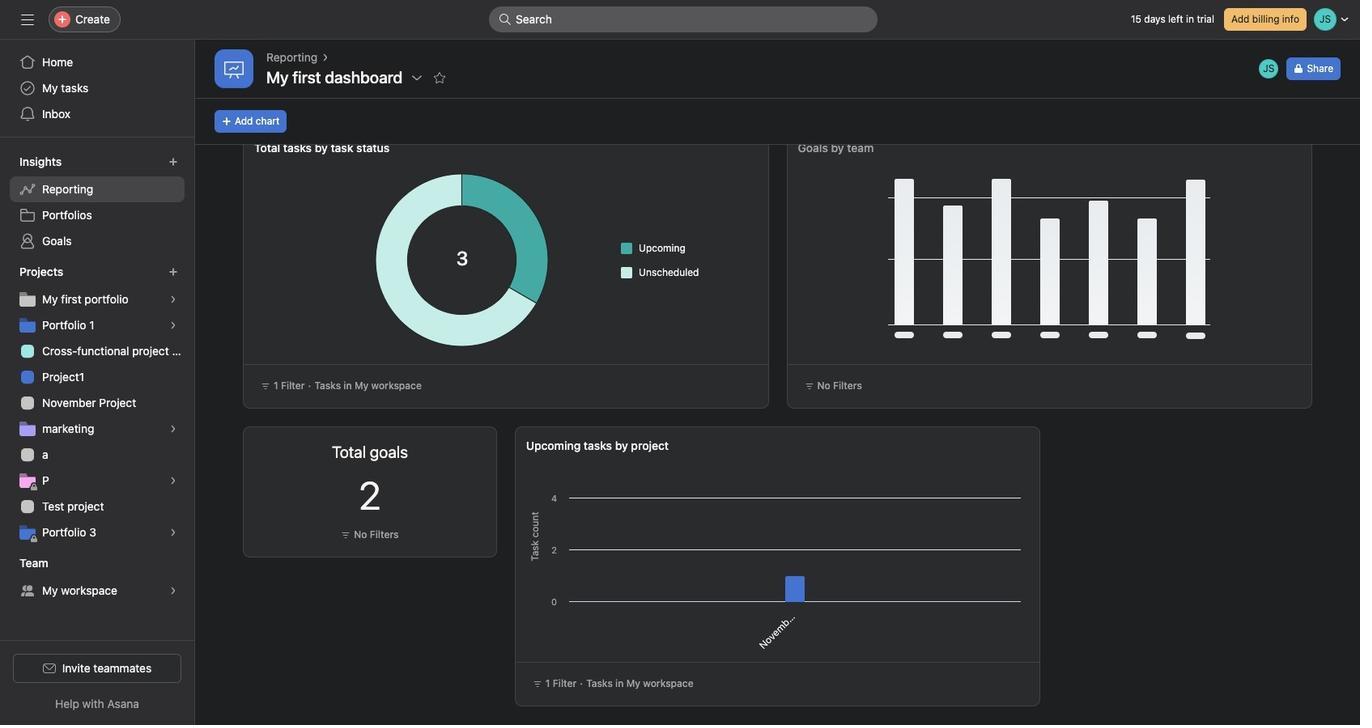 Task type: vqa. For each thing, say whether or not it's contained in the screenshot.
"section," for Doing
no



Task type: describe. For each thing, give the bounding box(es) containing it.
see details, portfolio 3 image
[[168, 528, 178, 538]]

see details, my workspace image
[[168, 586, 178, 596]]

see details, my first portfolio image
[[168, 295, 178, 305]]

new project or portfolio image
[[168, 267, 178, 277]]

more actions image
[[1283, 146, 1296, 159]]

edit chart image
[[716, 146, 729, 159]]

see details, portfolio 1 image
[[168, 321, 178, 330]]

hide sidebar image
[[21, 13, 34, 26]]

more actions image
[[739, 146, 752, 159]]

edit chart image
[[1260, 146, 1273, 159]]

projects element
[[0, 258, 194, 549]]

insights element
[[0, 147, 194, 258]]



Task type: locate. For each thing, give the bounding box(es) containing it.
view chart image
[[1238, 146, 1251, 159]]

teams element
[[0, 549, 194, 607]]

show options image
[[411, 71, 424, 84]]

list box
[[489, 6, 878, 32]]

see details, p image
[[168, 476, 178, 486]]

new insights image
[[168, 157, 178, 167]]

see details, marketing image
[[168, 424, 178, 434]]

report image
[[224, 59, 244, 79]]

global element
[[0, 40, 194, 137]]

add to starred image
[[434, 71, 447, 84]]

prominent image
[[499, 13, 512, 26]]

view chart image
[[694, 146, 707, 159]]



